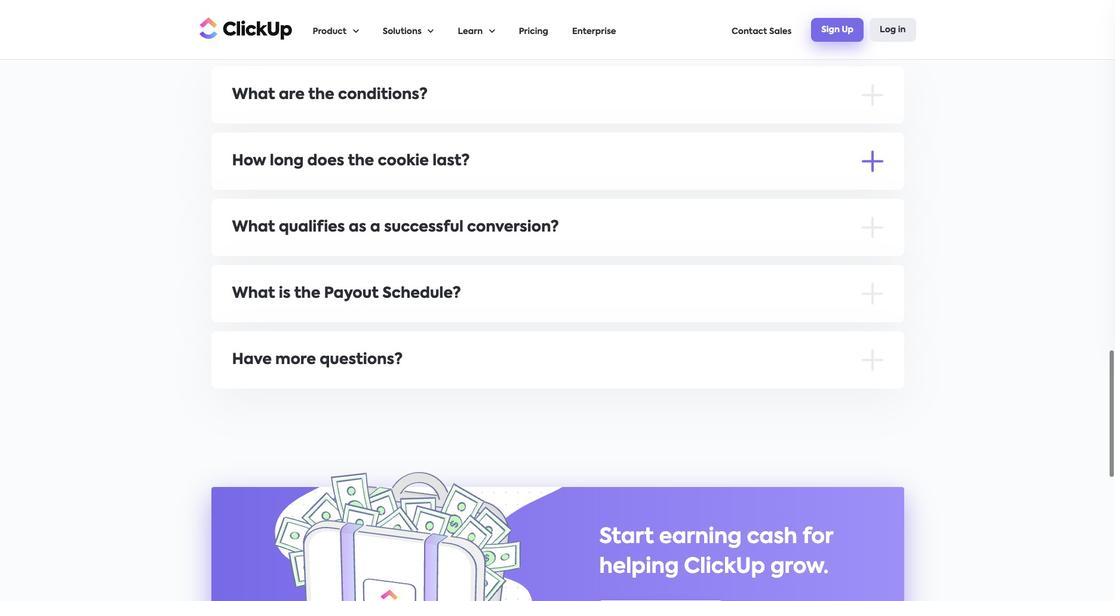 Task type: describe. For each thing, give the bounding box(es) containing it.
what is the payout schedule?
[[232, 287, 461, 301]]

contact
[[732, 27, 768, 36]]

pricing link
[[519, 1, 549, 59]]

how long does the cookie last?
[[232, 154, 470, 169]]

1 vertical spatial the
[[348, 154, 374, 169]]

does
[[307, 154, 344, 169]]

log
[[880, 25, 897, 34]]

a
[[370, 220, 381, 235]]

solutions button
[[383, 1, 434, 59]]

learn
[[458, 27, 483, 36]]

helping
[[600, 558, 679, 578]]

main navigation element
[[313, 1, 916, 59]]

what for what qualifies as a successful conversion?
[[232, 220, 275, 235]]

are
[[279, 88, 305, 102]]

last?
[[433, 154, 470, 169]]

long
[[270, 154, 304, 169]]

clickup
[[684, 558, 766, 578]]

conversion?
[[467, 220, 559, 235]]

sign
[[822, 25, 840, 34]]

the for conditions?
[[308, 88, 335, 102]]

enterprise link
[[572, 1, 616, 59]]

what for what is the payout schedule?
[[232, 287, 275, 301]]

sign up button
[[812, 18, 864, 42]]

earning
[[659, 528, 742, 549]]

in
[[899, 25, 906, 34]]

what for what are the conditions?
[[232, 88, 275, 102]]

is
[[279, 287, 291, 301]]

what are the conditions?
[[232, 88, 428, 102]]

the for payout
[[294, 287, 321, 301]]

solutions
[[383, 27, 422, 36]]

successful
[[384, 220, 464, 235]]



Task type: locate. For each thing, give the bounding box(es) containing it.
list containing product
[[313, 1, 732, 59]]

2 what from the top
[[232, 220, 275, 235]]

start
[[600, 528, 654, 549]]

what
[[232, 88, 275, 102], [232, 220, 275, 235], [232, 287, 275, 301]]

2 vertical spatial the
[[294, 287, 321, 301]]

payout
[[324, 287, 379, 301]]

start earning cash for helping clickup grow.
[[600, 528, 834, 578]]

how
[[232, 154, 266, 169]]

what left is
[[232, 287, 275, 301]]

log in link
[[870, 18, 916, 42]]

the right are at top left
[[308, 88, 335, 102]]

faqs
[[211, 4, 289, 33]]

what left are at top left
[[232, 88, 275, 102]]

contact sales
[[732, 27, 792, 36]]

grow.
[[771, 558, 829, 578]]

up
[[842, 25, 854, 34]]

sales
[[770, 27, 792, 36]]

enterprise
[[572, 27, 616, 36]]

2 vertical spatial what
[[232, 287, 275, 301]]

0 vertical spatial the
[[308, 88, 335, 102]]

cookie
[[378, 154, 429, 169]]

for
[[803, 528, 834, 549]]

1 what from the top
[[232, 88, 275, 102]]

contact sales link
[[732, 1, 792, 59]]

the right is
[[294, 287, 321, 301]]

product
[[313, 27, 347, 36]]

the right does
[[348, 154, 374, 169]]

log in
[[880, 25, 906, 34]]

what qualifies as a successful conversion?
[[232, 220, 559, 235]]

sign up
[[822, 25, 854, 34]]

pricing
[[519, 27, 549, 36]]

more
[[276, 353, 316, 368]]

learn button
[[458, 1, 495, 59]]

conditions?
[[338, 88, 428, 102]]

product button
[[313, 1, 359, 59]]

questions?
[[320, 353, 403, 368]]

schedule?
[[383, 287, 461, 301]]

as
[[349, 220, 367, 235]]

what left qualifies on the left of the page
[[232, 220, 275, 235]]

list
[[313, 1, 732, 59]]

cash
[[747, 528, 798, 549]]

have
[[232, 353, 272, 368]]

have more questions?
[[232, 353, 403, 368]]

3 what from the top
[[232, 287, 275, 301]]

qualifies
[[279, 220, 345, 235]]

0 vertical spatial what
[[232, 88, 275, 102]]

1 vertical spatial what
[[232, 220, 275, 235]]

the
[[308, 88, 335, 102], [348, 154, 374, 169], [294, 287, 321, 301]]



Task type: vqa. For each thing, say whether or not it's contained in the screenshot.
SALES
yes



